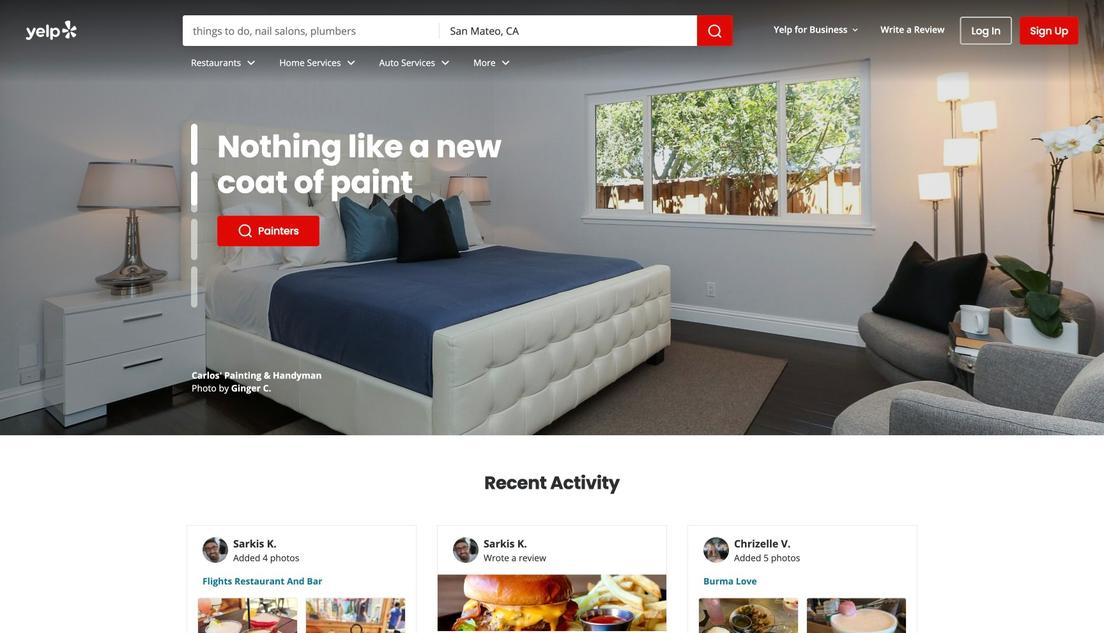 Task type: vqa. For each thing, say whether or not it's contained in the screenshot.
things to do, nail salons, plumbers text box
yes



Task type: describe. For each thing, give the bounding box(es) containing it.
1 select slide image from the top
[[191, 124, 197, 165]]

2 24 chevron down v2 image from the left
[[438, 55, 453, 71]]

explore recent activity section section
[[176, 436, 928, 634]]

2 open photo lightbox image from the left
[[306, 599, 405, 634]]

24 search v2 image
[[238, 224, 253, 239]]

16 chevron down v2 image
[[850, 25, 860, 35]]

1 24 chevron down v2 image from the left
[[343, 55, 359, 71]]

2 24 chevron down v2 image from the left
[[498, 55, 514, 71]]

1 open photo lightbox image from the left
[[198, 599, 297, 634]]

business categories element
[[181, 46, 1079, 83]]



Task type: locate. For each thing, give the bounding box(es) containing it.
search image
[[707, 24, 723, 39]]

select slide image
[[191, 124, 197, 165], [191, 165, 197, 207]]

24 chevron down v2 image
[[244, 55, 259, 71], [498, 55, 514, 71]]

open photo lightbox image
[[198, 599, 297, 634], [306, 599, 405, 634], [699, 599, 798, 634], [807, 599, 906, 634]]

1 none field from the left
[[183, 15, 440, 46]]

None search field
[[183, 15, 733, 46]]

4 open photo lightbox image from the left
[[807, 599, 906, 634]]

0 horizontal spatial photo of sarkis k. image
[[203, 538, 228, 564]]

2 photo of sarkis k. image from the left
[[453, 538, 479, 564]]

things to do, nail salons, plumbers text field
[[183, 15, 440, 46]]

photo of sarkis k. image
[[203, 538, 228, 564], [453, 538, 479, 564]]

1 horizontal spatial 24 chevron down v2 image
[[438, 55, 453, 71]]

None search field
[[0, 0, 1104, 83]]

1 horizontal spatial 24 chevron down v2 image
[[498, 55, 514, 71]]

none field address, neighborhood, city, state or zip
[[440, 15, 697, 46]]

1 photo of sarkis k. image from the left
[[203, 538, 228, 564]]

None field
[[183, 15, 440, 46], [440, 15, 697, 46]]

2 select slide image from the top
[[191, 165, 197, 207]]

0 horizontal spatial 24 chevron down v2 image
[[244, 55, 259, 71]]

2 none field from the left
[[440, 15, 697, 46]]

none field things to do, nail salons, plumbers
[[183, 15, 440, 46]]

3 open photo lightbox image from the left
[[699, 599, 798, 634]]

address, neighborhood, city, state or zip text field
[[440, 15, 697, 46]]

0 horizontal spatial 24 chevron down v2 image
[[343, 55, 359, 71]]

1 24 chevron down v2 image from the left
[[244, 55, 259, 71]]

1 horizontal spatial photo of sarkis k. image
[[453, 538, 479, 564]]

photo of chrizelle v. image
[[704, 538, 729, 564]]

24 chevron down v2 image
[[343, 55, 359, 71], [438, 55, 453, 71]]



